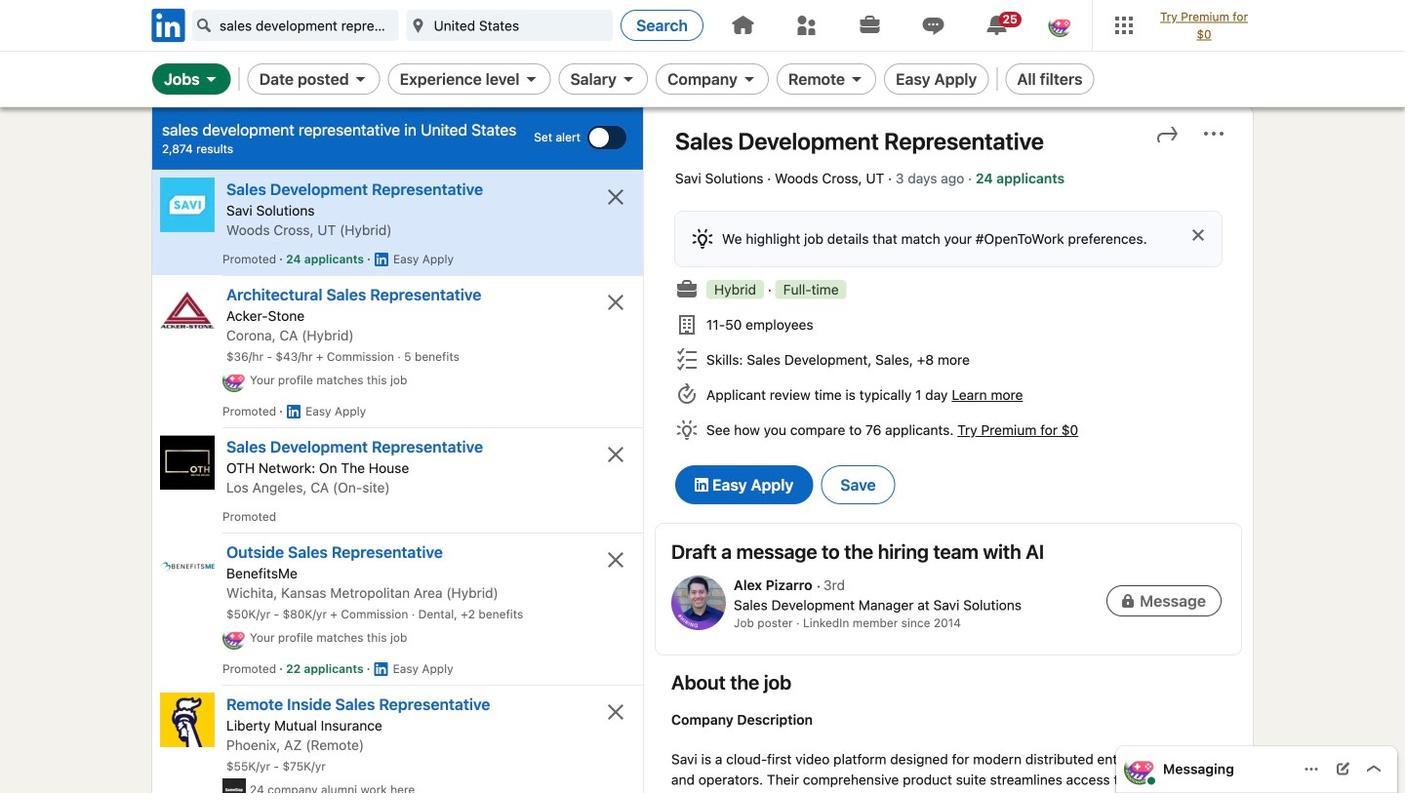 Task type: describe. For each thing, give the bounding box(es) containing it.
in bug image
[[695, 478, 709, 492]]

share image
[[1156, 122, 1179, 145]]

linkedin image
[[148, 5, 188, 45]]

applicant review time is typically 1 day image
[[675, 384, 699, 407]]

remote filter. clicking this button displays all remote filter options. image
[[849, 71, 865, 87]]

dismiss job image for benefitsme logo
[[604, 548, 628, 572]]

savi solutions logo image
[[160, 178, 215, 232]]

alex, #hiring image
[[672, 576, 726, 631]]

experience level filter. clicking this button displays all experience level filter options. image
[[524, 71, 539, 87]]

Easy Apply filter. button
[[884, 63, 989, 95]]

1 dismiss job image from the top
[[604, 185, 628, 209]]

dismiss job image for liberty mutual insurance logo
[[604, 701, 628, 724]]

Search by title, skill, or company text field
[[192, 10, 399, 41]]

date posted filter. clicking this button displays all date posted filter options. image
[[353, 71, 369, 87]]

2 dismiss job image from the top
[[604, 443, 628, 467]]

filter by: jobs image
[[204, 71, 219, 87]]

linkedin image
[[148, 5, 188, 45]]



Task type: vqa. For each thing, say whether or not it's contained in the screenshot.
omkar savant image
no



Task type: locate. For each thing, give the bounding box(es) containing it.
company filter. clicking this button displays all company filter options. image
[[742, 71, 757, 87]]

dismiss job image
[[604, 185, 628, 209], [604, 443, 628, 467]]

1 vertical spatial ruby anderson image
[[1124, 754, 1156, 785]]

salary filter. clicking this button displays all salary filter options. image
[[621, 71, 636, 87]]

1 horizontal spatial ruby anderson image
[[1124, 754, 1156, 785]]

oth network: on the house logo image
[[160, 435, 215, 490]]

0 vertical spatial ruby anderson image
[[1049, 14, 1072, 37]]

applicant review time is typically 1 day image
[[675, 384, 699, 407]]

1 dismiss job image from the top
[[604, 291, 628, 314]]

2 vertical spatial dismiss job image
[[604, 701, 628, 724]]

dismiss job image
[[604, 291, 628, 314], [604, 548, 628, 572], [604, 701, 628, 724]]

0 horizontal spatial ruby anderson image
[[1049, 14, 1072, 37]]

dismiss job image for acker-stone logo at left top
[[604, 291, 628, 314]]

benefitsme logo image
[[160, 541, 215, 595]]

1 vertical spatial dismiss job image
[[604, 548, 628, 572]]

1 vertical spatial dismiss job image
[[604, 443, 628, 467]]

liberty mutual insurance logo image
[[160, 693, 215, 748]]

acker-stone logo image
[[160, 283, 215, 338]]

2 dismiss job image from the top
[[604, 548, 628, 572]]

ruby anderson image
[[1049, 14, 1072, 37], [1124, 754, 1156, 785]]

3 dismiss job image from the top
[[604, 701, 628, 724]]

0 vertical spatial dismiss job image
[[604, 291, 628, 314]]

City, state, or zip code text field
[[407, 10, 613, 41]]

custom image
[[196, 18, 212, 33]]

0 vertical spatial dismiss job image
[[604, 185, 628, 209]]



